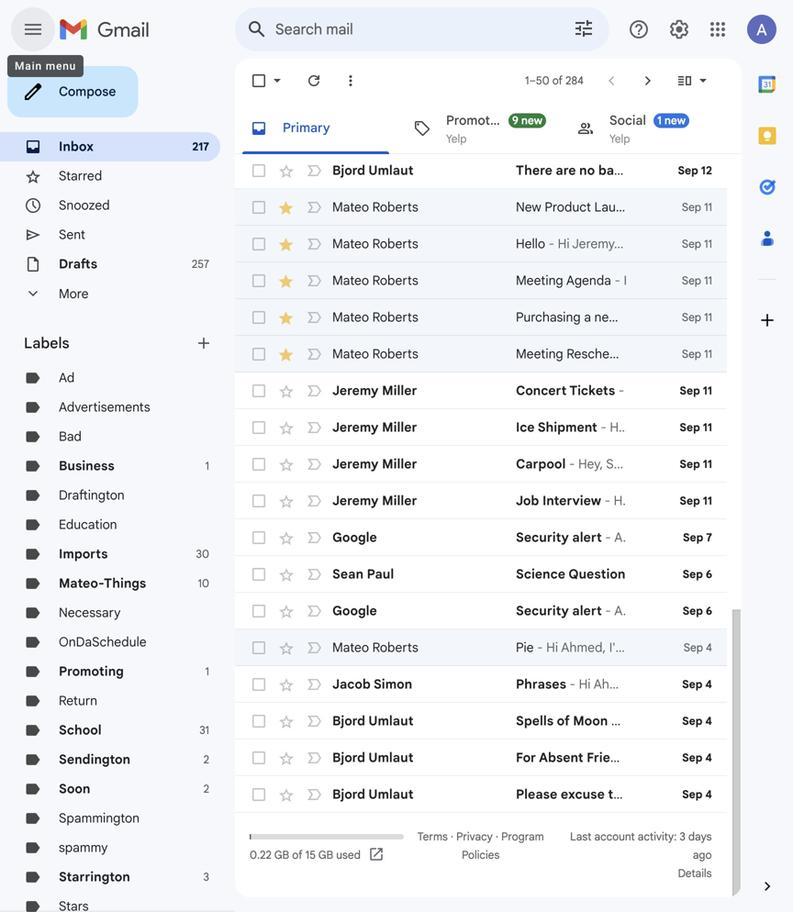 Task type: vqa. For each thing, say whether or not it's contained in the screenshot.
18th row from the top of the main content containing Promotions
yes



Task type: locate. For each thing, give the bounding box(es) containing it.
draftington
[[59, 488, 125, 504]]

0 vertical spatial security
[[516, 530, 569, 546]]

0 vertical spatial security alert -
[[516, 530, 615, 546]]

15 row from the top
[[235, 667, 727, 704]]

new right a
[[595, 310, 619, 326]]

2 bjord umlaut from the top
[[332, 714, 414, 730]]

advanced search options image
[[566, 10, 602, 47]]

spells
[[516, 714, 554, 730]]

mateo roberts
[[332, 199, 419, 215], [332, 236, 419, 252], [332, 273, 419, 289], [332, 310, 419, 326], [332, 346, 419, 362], [332, 640, 419, 656]]

sep 4 for 14th "row" from the top
[[684, 642, 713, 655]]

mateo roberts for 17th "row" from the bottom of the main content containing promotions
[[332, 199, 419, 215]]

4 umlaut from the top
[[369, 787, 414, 803]]

284
[[566, 74, 584, 88]]

2 jeremy miller from the top
[[332, 420, 417, 436]]

· right terms link
[[451, 831, 454, 844]]

·
[[451, 831, 454, 844], [496, 831, 499, 844]]

3 umlaut from the top
[[369, 750, 414, 766]]

1 gb from the left
[[274, 849, 289, 863]]

5 mateo roberts from the top
[[332, 346, 419, 362]]

jeremy for concert tickets
[[332, 383, 379, 399]]

- right the 'tickets'
[[619, 383, 625, 399]]

main content
[[235, 0, 742, 898]]

1 2 from the top
[[204, 754, 209, 767]]

3 jeremy miller from the top
[[332, 456, 417, 473]]

security down science
[[516, 603, 569, 619]]

business
[[59, 458, 115, 474]]

- right carpool
[[569, 456, 575, 473]]

meeting
[[516, 273, 564, 289], [516, 346, 564, 362]]

1 miller from the top
[[382, 383, 417, 399]]

3 inside labels navigation
[[203, 871, 209, 885]]

2 jeremy from the top
[[332, 420, 379, 436]]

1 left 50
[[525, 74, 529, 88]]

yelp inside promotions, 9 new messages, tab
[[446, 132, 467, 146]]

2 horizontal spatial new
[[665, 114, 686, 128]]

alert for sep 6
[[573, 603, 602, 619]]

1 horizontal spatial gb
[[318, 849, 334, 863]]

· right privacy link
[[496, 831, 499, 844]]

2 · from the left
[[496, 831, 499, 844]]

1 yelp from the left
[[446, 132, 467, 146]]

absent
[[539, 750, 584, 766]]

1 inside social, one new message, tab
[[658, 114, 662, 128]]

1 alert from the top
[[573, 530, 602, 546]]

11 for meeting agenda -
[[705, 274, 713, 288]]

2 mateo from the top
[[332, 236, 369, 252]]

1 vertical spatial sep 6
[[683, 605, 713, 619]]

4 miller from the top
[[382, 493, 417, 509]]

sep 12
[[678, 164, 713, 178]]

follow link to manage storage image
[[368, 847, 387, 865]]

advertisements
[[59, 400, 150, 416]]

drafts
[[59, 256, 97, 272]]

new
[[522, 114, 543, 128], [665, 114, 686, 128], [595, 310, 619, 326]]

security for sep 7
[[516, 530, 569, 546]]

1 vertical spatial of
[[557, 714, 570, 730]]

2 bjord from the top
[[332, 714, 366, 730]]

mateo-
[[59, 576, 104, 592]]

1 vertical spatial 6
[[706, 605, 713, 619]]

settings image
[[669, 18, 691, 40]]

meeting for meeting rescheduling
[[516, 346, 564, 362]]

alert down science question link at the right bottom
[[573, 603, 602, 619]]

moon
[[573, 714, 608, 730]]

security up science
[[516, 530, 569, 546]]

sep 11 for hello -
[[682, 237, 713, 251]]

4 mateo roberts from the top
[[332, 310, 419, 326]]

2 umlaut from the top
[[369, 714, 414, 730]]

purchasing a new excavator sep 11
[[516, 310, 713, 326]]

main menu image
[[22, 18, 44, 40]]

18 row from the top
[[235, 777, 727, 814]]

1 vertical spatial 2
[[204, 783, 209, 797]]

drafts link
[[59, 256, 97, 272]]

1 security alert - from the top
[[516, 530, 615, 546]]

1 sep 6 from the top
[[683, 568, 713, 582]]

mateo-things link
[[59, 576, 146, 592]]

2 miller from the top
[[382, 420, 417, 436]]

of inside footer
[[292, 849, 303, 863]]

miller for job
[[382, 493, 417, 509]]

0 vertical spatial alert
[[573, 530, 602, 546]]

security for sep 6
[[516, 603, 569, 619]]

please
[[516, 787, 558, 803]]

more button
[[0, 279, 220, 309]]

ad link
[[59, 370, 75, 386]]

1 security from the top
[[516, 530, 569, 546]]

- up question
[[605, 530, 611, 546]]

1 bjord umlaut from the top
[[332, 163, 414, 179]]

alert up question
[[573, 530, 602, 546]]

promotions, 9 new messages, tab
[[399, 103, 561, 154]]

257
[[192, 258, 209, 271]]

4 inside please excuse the madness sep 4
[[706, 788, 713, 802]]

jeremy miller for ice shipment
[[332, 420, 417, 436]]

2 2 from the top
[[204, 783, 209, 797]]

11 for ice shipment -
[[703, 421, 713, 435]]

1 right social
[[658, 114, 662, 128]]

0 vertical spatial sep 6
[[683, 568, 713, 582]]

footer inside main content
[[235, 828, 727, 884]]

privacy
[[457, 831, 493, 844]]

miller for concert
[[382, 383, 417, 399]]

toggle split pane mode image
[[676, 72, 694, 90]]

jacob simon
[[332, 677, 413, 693]]

the
[[608, 787, 629, 803]]

starred link
[[59, 168, 102, 184]]

new down the toggle split pane mode image
[[665, 114, 686, 128]]

yelp inside social, one new message, tab
[[610, 132, 630, 146]]

main menu
[[15, 60, 76, 73]]

11 for carpool -
[[703, 458, 713, 472]]

sep 11 for job interview -
[[680, 495, 713, 508]]

interview
[[543, 493, 602, 509]]

0 vertical spatial google
[[332, 530, 377, 546]]

meeting up concert
[[516, 346, 564, 362]]

of
[[553, 74, 563, 88], [557, 714, 570, 730], [292, 849, 303, 863]]

11 for job interview -
[[703, 495, 713, 508]]

miller
[[382, 383, 417, 399], [382, 420, 417, 436], [382, 456, 417, 473], [382, 493, 417, 509]]

2 mateo roberts from the top
[[332, 236, 419, 252]]

1 vertical spatial security
[[516, 603, 569, 619]]

3 bjord from the top
[[332, 750, 366, 766]]

2 security alert - from the top
[[516, 603, 615, 619]]

11 row from the top
[[235, 520, 727, 557]]

4 for 14th "row" from the top
[[706, 642, 713, 655]]

2 sep 6 from the top
[[683, 605, 713, 619]]

meeting agenda -
[[516, 273, 624, 289]]

meeting down hello -
[[516, 273, 564, 289]]

of left moon
[[557, 714, 570, 730]]

sent link
[[59, 227, 85, 243]]

1 mateo roberts from the top
[[332, 199, 419, 215]]

1 up "30"
[[205, 460, 209, 473]]

social, one new message, tab
[[562, 103, 726, 154]]

google for sep 7
[[332, 530, 377, 546]]

mateo roberts for 3rd "row" from the top
[[332, 236, 419, 252]]

1 bjord from the top
[[332, 163, 366, 179]]

necessary link
[[59, 605, 121, 621]]

0 vertical spatial 6
[[706, 568, 713, 582]]

4 jeremy miller from the top
[[332, 493, 417, 509]]

please excuse the madness link
[[516, 786, 689, 805]]

3 mateo from the top
[[332, 273, 369, 289]]

2 6 from the top
[[706, 605, 713, 619]]

footer
[[235, 828, 727, 884]]

1 jeremy from the top
[[332, 383, 379, 399]]

inbox
[[59, 139, 94, 155]]

1 6 from the top
[[706, 568, 713, 582]]

spells of moon and earth link
[[516, 713, 673, 731]]

bjord for for
[[332, 750, 366, 766]]

of for 1 50 of 284
[[553, 74, 563, 88]]

row
[[235, 152, 727, 189], [235, 189, 727, 226], [235, 226, 727, 263], [235, 263, 727, 299], [235, 299, 727, 336], [235, 336, 727, 373], [235, 373, 727, 410], [235, 410, 727, 446], [235, 446, 727, 483], [235, 483, 727, 520], [235, 520, 727, 557], [235, 557, 727, 593], [235, 593, 727, 630], [235, 630, 727, 667], [235, 667, 727, 704], [235, 704, 727, 740], [235, 740, 727, 777], [235, 777, 727, 814]]

alert
[[573, 530, 602, 546], [573, 603, 602, 619]]

6 mateo roberts from the top
[[332, 640, 419, 656]]

of right 50
[[553, 74, 563, 88]]

bjord
[[332, 163, 366, 179], [332, 714, 366, 730], [332, 750, 366, 766], [332, 787, 366, 803]]

details link
[[678, 867, 712, 881]]

meeting rescheduling link
[[516, 345, 646, 364]]

snoozed link
[[59, 197, 110, 214]]

umlaut
[[369, 163, 414, 179], [369, 714, 414, 730], [369, 750, 414, 766], [369, 787, 414, 803]]

1 vertical spatial meeting
[[516, 346, 564, 362]]

things
[[104, 576, 146, 592]]

0 horizontal spatial new
[[522, 114, 543, 128]]

1 horizontal spatial ·
[[496, 831, 499, 844]]

mateo roberts for 14th "row" from the bottom of the main content containing promotions
[[332, 310, 419, 326]]

3 row from the top
[[235, 226, 727, 263]]

sep 11 for meeting agenda -
[[682, 274, 713, 288]]

older image
[[639, 72, 658, 90]]

umlaut for for
[[369, 750, 414, 766]]

pie
[[516, 640, 534, 656]]

2 alert from the top
[[573, 603, 602, 619]]

None checkbox
[[250, 162, 268, 180], [250, 235, 268, 253], [250, 272, 268, 290], [250, 309, 268, 327], [250, 456, 268, 474], [250, 566, 268, 584], [250, 713, 268, 731], [250, 749, 268, 768], [250, 786, 268, 805], [250, 162, 268, 180], [250, 235, 268, 253], [250, 272, 268, 290], [250, 309, 268, 327], [250, 456, 268, 474], [250, 566, 268, 584], [250, 713, 268, 731], [250, 749, 268, 768], [250, 786, 268, 805]]

tab list
[[742, 59, 794, 847], [235, 103, 742, 154]]

new product launch
[[516, 199, 638, 215]]

mateo roberts for sixth "row" from the top
[[332, 346, 419, 362]]

labels heading
[[24, 334, 195, 353]]

gb right '15'
[[318, 849, 334, 863]]

1 meeting from the top
[[516, 273, 564, 289]]

4 jeremy from the top
[[332, 493, 379, 509]]

3 miller from the top
[[382, 456, 417, 473]]

3 bjord umlaut from the top
[[332, 750, 414, 766]]

used
[[336, 849, 361, 863]]

0 vertical spatial 3
[[680, 831, 686, 844]]

3 mateo roberts from the top
[[332, 273, 419, 289]]

and
[[612, 714, 635, 730]]

sep 4 for 17th "row" from the top
[[682, 752, 713, 766]]

jeremy for job interview
[[332, 493, 379, 509]]

google for sep 6
[[332, 603, 377, 619]]

new right the 9
[[522, 114, 543, 128]]

google down sean
[[332, 603, 377, 619]]

31
[[199, 724, 209, 738]]

social
[[610, 113, 647, 129]]

2 yelp from the left
[[610, 132, 630, 146]]

0 horizontal spatial ·
[[451, 831, 454, 844]]

2 security from the top
[[516, 603, 569, 619]]

miller for ice
[[382, 420, 417, 436]]

1 vertical spatial google
[[332, 603, 377, 619]]

security
[[516, 530, 569, 546], [516, 603, 569, 619]]

2 google from the top
[[332, 603, 377, 619]]

soon link
[[59, 782, 90, 798]]

1 jeremy miller from the top
[[332, 383, 417, 399]]

0 horizontal spatial 3
[[203, 871, 209, 885]]

jeremy miller for job interview
[[332, 493, 417, 509]]

google up sean
[[332, 530, 377, 546]]

yelp for social
[[610, 132, 630, 146]]

3 roberts from the top
[[373, 273, 419, 289]]

spammy link
[[59, 840, 108, 856]]

sean paul
[[332, 567, 394, 583]]

None checkbox
[[250, 72, 268, 90], [250, 198, 268, 217], [250, 345, 268, 364], [250, 382, 268, 400], [250, 419, 268, 437], [250, 492, 268, 511], [250, 529, 268, 547], [250, 602, 268, 621], [250, 639, 268, 658], [250, 676, 268, 694], [250, 72, 268, 90], [250, 198, 268, 217], [250, 345, 268, 364], [250, 382, 268, 400], [250, 419, 268, 437], [250, 492, 268, 511], [250, 529, 268, 547], [250, 602, 268, 621], [250, 639, 268, 658], [250, 676, 268, 694]]

-
[[549, 236, 555, 252], [615, 273, 621, 289], [619, 383, 625, 399], [601, 420, 607, 436], [569, 456, 575, 473], [605, 493, 611, 509], [605, 530, 611, 546], [605, 603, 611, 619], [537, 640, 543, 656], [570, 677, 576, 693]]

terms link
[[418, 831, 448, 844]]

soon
[[59, 782, 90, 798]]

phrases
[[516, 677, 567, 693]]

sean
[[332, 567, 364, 583]]

1 mateo from the top
[[332, 199, 369, 215]]

excuse
[[561, 787, 605, 803]]

row containing jacob simon
[[235, 667, 727, 704]]

1 vertical spatial security alert -
[[516, 603, 615, 619]]

1 google from the top
[[332, 530, 377, 546]]

6 mateo from the top
[[332, 640, 369, 656]]

1 umlaut from the top
[[369, 163, 414, 179]]

paul
[[367, 567, 394, 583]]

meeting rescheduling
[[516, 346, 646, 362]]

1 horizontal spatial yelp
[[610, 132, 630, 146]]

3 jeremy from the top
[[332, 456, 379, 473]]

bjord for spells
[[332, 714, 366, 730]]

12 row from the top
[[235, 557, 727, 593]]

4 mateo from the top
[[332, 310, 369, 326]]

- right phrases
[[570, 677, 576, 693]]

snoozed
[[59, 197, 110, 214]]

school
[[59, 723, 102, 739]]

1 · from the left
[[451, 831, 454, 844]]

yelp down promotions on the top right
[[446, 132, 467, 146]]

footer containing terms
[[235, 828, 727, 884]]

2 meeting from the top
[[516, 346, 564, 362]]

0 vertical spatial of
[[553, 74, 563, 88]]

1 horizontal spatial new
[[595, 310, 619, 326]]

new for promotions
[[522, 114, 543, 128]]

security alert - down science question at the bottom right
[[516, 603, 615, 619]]

of left '15'
[[292, 849, 303, 863]]

1 horizontal spatial 3
[[680, 831, 686, 844]]

security alert - down job interview -
[[516, 530, 615, 546]]

13 row from the top
[[235, 593, 727, 630]]

bad link
[[59, 429, 82, 445]]

miller for carpool
[[382, 456, 417, 473]]

1 new
[[658, 114, 686, 128]]

1 vertical spatial alert
[[573, 603, 602, 619]]

6 for security alert
[[706, 605, 713, 619]]

gb right '0.22'
[[274, 849, 289, 863]]

0 horizontal spatial yelp
[[446, 132, 467, 146]]

terms · privacy ·
[[418, 831, 502, 844]]

new inside "row"
[[595, 310, 619, 326]]

0 vertical spatial meeting
[[516, 273, 564, 289]]

main content containing promotions
[[235, 0, 742, 898]]

11 for concert tickets -
[[703, 384, 713, 398]]

11
[[705, 201, 713, 214], [705, 237, 713, 251], [705, 274, 713, 288], [705, 311, 713, 325], [705, 348, 713, 361], [703, 384, 713, 398], [703, 421, 713, 435], [703, 458, 713, 472], [703, 495, 713, 508]]

mateo roberts for 4th "row" from the top
[[332, 273, 419, 289]]

2 vertical spatial of
[[292, 849, 303, 863]]

product
[[545, 199, 591, 215]]

there are no bad suggestions...
[[516, 163, 713, 179]]

promoting link
[[59, 664, 124, 680]]

no
[[580, 163, 595, 179]]

concert tickets -
[[516, 383, 628, 399]]

yelp down social
[[610, 132, 630, 146]]

sep 6 for security alert
[[683, 605, 713, 619]]

6 roberts from the top
[[373, 640, 419, 656]]

bjord umlaut for for absent friends
[[332, 750, 414, 766]]

0 vertical spatial 2
[[204, 754, 209, 767]]

sep 6 for science question
[[683, 568, 713, 582]]

5 mateo from the top
[[332, 346, 369, 362]]

None search field
[[235, 7, 610, 51]]

15
[[305, 849, 316, 863]]

2 for sendington
[[204, 754, 209, 767]]

1 vertical spatial 3
[[203, 871, 209, 885]]

0 horizontal spatial gb
[[274, 849, 289, 863]]

shipment
[[538, 420, 598, 436]]



Task type: describe. For each thing, give the bounding box(es) containing it.
more image
[[342, 72, 360, 90]]

1 50 of 284
[[525, 74, 584, 88]]

simon
[[374, 677, 413, 693]]

16 row from the top
[[235, 704, 727, 740]]

0.22 gb of 15 gb used
[[250, 849, 361, 863]]

hello
[[516, 236, 546, 252]]

2 gb from the left
[[318, 849, 334, 863]]

4 for 16th "row"
[[706, 715, 713, 729]]

new
[[516, 199, 542, 215]]

for absent friends link
[[516, 749, 633, 768]]

more
[[59, 286, 89, 302]]

7 row from the top
[[235, 373, 727, 410]]

217
[[192, 140, 209, 154]]

primary tab
[[235, 103, 397, 154]]

advertisements link
[[59, 400, 150, 416]]

1 up 31
[[205, 665, 209, 679]]

purchasing a new excavator link
[[516, 309, 679, 327]]

bjord umlaut for spells of moon and earth
[[332, 714, 414, 730]]

days
[[689, 831, 712, 844]]

there are no bad suggestions... link
[[516, 162, 713, 180]]

return
[[59, 693, 97, 709]]

4 row from the top
[[235, 263, 727, 299]]

5 roberts from the top
[[373, 346, 419, 362]]

10 row from the top
[[235, 483, 727, 520]]

17 row from the top
[[235, 740, 727, 777]]

14 row from the top
[[235, 630, 727, 667]]

5 row from the top
[[235, 299, 727, 336]]

program policies
[[462, 831, 544, 863]]

11 for hello -
[[705, 237, 713, 251]]

bad
[[59, 429, 82, 445]]

of for 0.22 gb of 15 gb used
[[292, 849, 303, 863]]

2 roberts from the top
[[373, 236, 419, 252]]

concert
[[516, 383, 567, 399]]

spells of moon and earth
[[516, 714, 673, 730]]

ice shipment -
[[516, 420, 610, 436]]

30
[[196, 548, 209, 562]]

- down question
[[605, 603, 611, 619]]

- right shipment
[[601, 420, 607, 436]]

carpool
[[516, 456, 566, 473]]

2 for soon
[[204, 783, 209, 797]]

mateo for 4th "row" from the top
[[332, 273, 369, 289]]

ad
[[59, 370, 75, 386]]

tab list containing promotions
[[235, 103, 742, 154]]

mateo for sixth "row" from the top
[[332, 346, 369, 362]]

new for social
[[665, 114, 686, 128]]

row containing sean paul
[[235, 557, 727, 593]]

compose
[[59, 84, 116, 100]]

for absent friends
[[516, 750, 633, 766]]

business link
[[59, 458, 115, 474]]

ondaschedule
[[59, 635, 147, 651]]

bjord umlaut for there are no bad suggestions...
[[332, 163, 414, 179]]

gmail image
[[59, 11, 159, 48]]

4 for 17th "row" from the top
[[706, 752, 713, 766]]

sent
[[59, 227, 85, 243]]

refresh image
[[305, 72, 323, 90]]

1 row from the top
[[235, 152, 727, 189]]

main
[[15, 60, 42, 73]]

mateo roberts for 14th "row" from the top
[[332, 640, 419, 656]]

12
[[701, 164, 713, 178]]

mateo for 14th "row" from the top
[[332, 640, 369, 656]]

job interview -
[[516, 493, 614, 509]]

sep 11 for ice shipment -
[[680, 421, 713, 435]]

alert for sep 7
[[573, 530, 602, 546]]

of inside "row"
[[557, 714, 570, 730]]

- right pie
[[537, 640, 543, 656]]

please excuse the madness sep 4
[[516, 787, 713, 803]]

security alert - for sep 6
[[516, 603, 615, 619]]

privacy link
[[457, 831, 493, 844]]

details
[[678, 867, 712, 881]]

jeremy for carpool
[[332, 456, 379, 473]]

Search mail text field
[[276, 20, 522, 39]]

spammy
[[59, 840, 108, 856]]

starrington
[[59, 870, 130, 886]]

ago
[[693, 849, 712, 863]]

bjord for there
[[332, 163, 366, 179]]

10
[[198, 577, 209, 591]]

imports
[[59, 546, 108, 563]]

- right hello
[[549, 236, 555, 252]]

return link
[[59, 693, 97, 709]]

phrases -
[[516, 677, 579, 693]]

sep inside purchasing a new excavator sep 11
[[682, 311, 702, 325]]

launch
[[595, 199, 638, 215]]

6 row from the top
[[235, 336, 727, 373]]

promoting
[[59, 664, 124, 680]]

4 bjord from the top
[[332, 787, 366, 803]]

- right interview
[[605, 493, 611, 509]]

program
[[502, 831, 544, 844]]

sendington link
[[59, 752, 130, 768]]

compose button
[[7, 66, 138, 118]]

mateo-things
[[59, 576, 146, 592]]

4 roberts from the top
[[373, 310, 419, 326]]

jeremy miller for carpool
[[332, 456, 417, 473]]

1 roberts from the top
[[373, 199, 419, 215]]

jacob
[[332, 677, 371, 693]]

mateo for 17th "row" from the bottom of the main content containing promotions
[[332, 199, 369, 215]]

yelp for promotions
[[446, 132, 467, 146]]

support image
[[628, 18, 650, 40]]

meeting for meeting agenda -
[[516, 273, 564, 289]]

9
[[512, 114, 519, 128]]

mateo for 14th "row" from the bottom of the main content containing promotions
[[332, 310, 369, 326]]

activity:
[[638, 831, 677, 844]]

suggestions...
[[626, 163, 713, 179]]

science
[[516, 567, 566, 583]]

- right agenda
[[615, 273, 621, 289]]

sep 4 for 16th "row"
[[682, 715, 713, 729]]

job
[[516, 493, 539, 509]]

3 inside last account activity: 3 days ago details
[[680, 831, 686, 844]]

hello -
[[516, 236, 558, 252]]

sep 4 for "row" containing jacob simon
[[682, 678, 713, 692]]

jeremy for ice shipment
[[332, 420, 379, 436]]

carpool -
[[516, 456, 579, 473]]

promotions
[[446, 113, 515, 129]]

mateo for 3rd "row" from the top
[[332, 236, 369, 252]]

school link
[[59, 723, 102, 739]]

imports link
[[59, 546, 108, 563]]

4 for "row" containing jacob simon
[[706, 678, 713, 692]]

excavator
[[622, 310, 679, 326]]

agenda
[[567, 273, 612, 289]]

50
[[536, 74, 550, 88]]

4 bjord umlaut from the top
[[332, 787, 414, 803]]

sep 7
[[683, 531, 713, 545]]

program policies link
[[462, 831, 544, 863]]

umlaut for there
[[369, 163, 414, 179]]

security alert - for sep 7
[[516, 530, 615, 546]]

sep 11 for concert tickets -
[[680, 384, 713, 398]]

terms
[[418, 831, 448, 844]]

sep inside please excuse the madness sep 4
[[682, 788, 703, 802]]

tickets
[[570, 383, 616, 399]]

9 row from the top
[[235, 446, 727, 483]]

sep 11 for carpool -
[[680, 458, 713, 472]]

8 row from the top
[[235, 410, 727, 446]]

new product launch link
[[516, 198, 638, 217]]

2 row from the top
[[235, 189, 727, 226]]

education link
[[59, 517, 117, 533]]

earth
[[639, 714, 673, 730]]

primary
[[283, 120, 330, 136]]

9 new
[[512, 114, 543, 128]]

6 for science question
[[706, 568, 713, 582]]

11 inside purchasing a new excavator sep 11
[[705, 311, 713, 325]]

umlaut for spells
[[369, 714, 414, 730]]

starred
[[59, 168, 102, 184]]

madness
[[633, 787, 689, 803]]

labels navigation
[[0, 59, 235, 913]]

science question
[[516, 567, 626, 583]]

search mail image
[[241, 13, 274, 46]]

jeremy miller for concert tickets
[[332, 383, 417, 399]]

inbox link
[[59, 139, 94, 155]]

bad
[[599, 163, 623, 179]]



